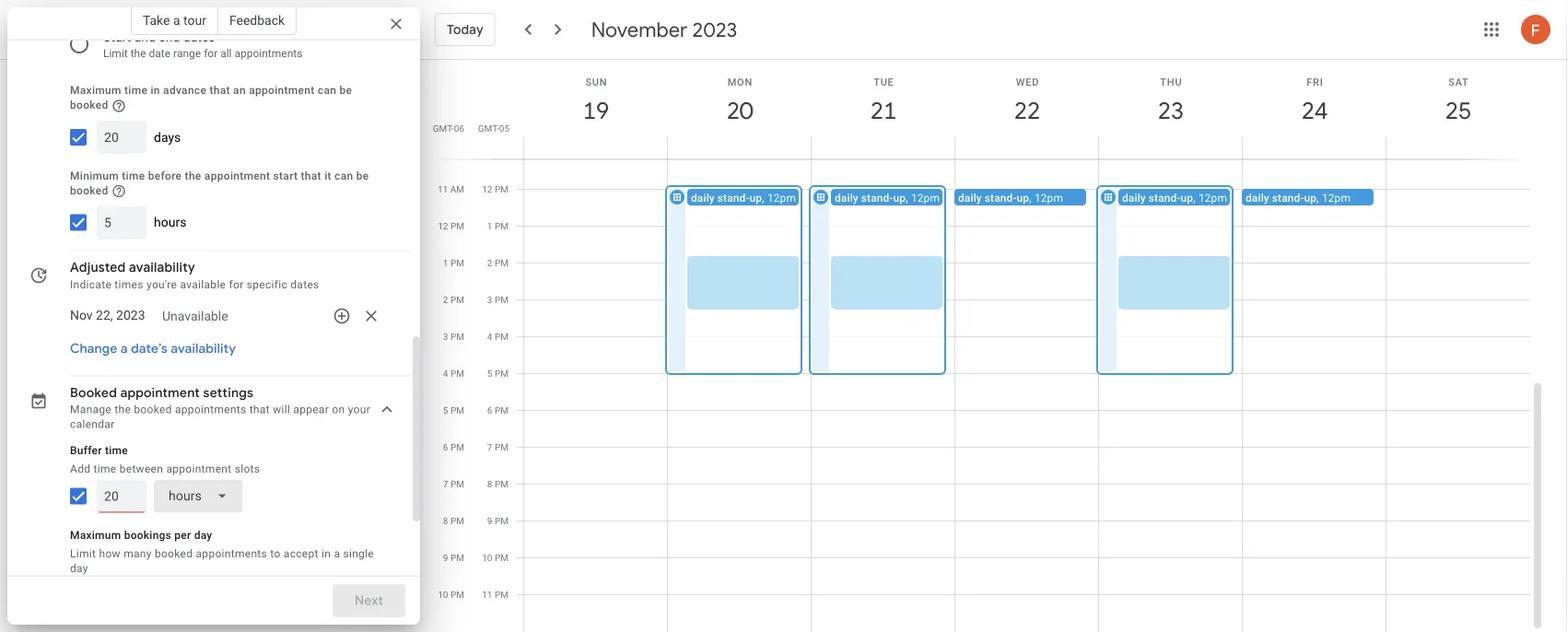 Task type: vqa. For each thing, say whether or not it's contained in the screenshot.


Task type: locate. For each thing, give the bounding box(es) containing it.
1 horizontal spatial be
[[356, 169, 369, 182]]

0 horizontal spatial 11
[[438, 183, 448, 194]]

10
[[482, 552, 492, 563], [438, 589, 448, 600]]

, down friday, november 24 element
[[1317, 191, 1319, 204]]

1 vertical spatial 7 pm
[[443, 478, 464, 489]]

1 vertical spatial 10 pm
[[438, 589, 464, 600]]

it
[[324, 169, 332, 182]]

12
[[482, 183, 492, 194], [438, 220, 448, 231]]

up down 22
[[1017, 191, 1029, 204]]

0 horizontal spatial 7
[[443, 478, 448, 489]]

maximum for maximum bookings per day limit how many booked appointments to accept in a single day
[[70, 529, 121, 541]]

maximum up how
[[70, 529, 121, 541]]

to
[[270, 547, 281, 560]]

1 vertical spatial for
[[229, 278, 244, 291]]

1 vertical spatial the
[[185, 169, 201, 182]]

the right before
[[185, 169, 201, 182]]

1 vertical spatial 3 pm
[[443, 331, 464, 342]]

0 vertical spatial 1
[[487, 220, 492, 231]]

1 horizontal spatial gmt-
[[478, 123, 499, 134]]

0 horizontal spatial 5
[[443, 405, 448, 416]]

appointment inside booked appointment settings manage the booked appointments that will appear on your calendar
[[120, 385, 200, 401]]

in left advance
[[151, 84, 160, 97]]

booked inside 'minimum time before the appointment start that it can be booked'
[[70, 184, 108, 197]]

2 horizontal spatial a
[[334, 547, 340, 560]]

2 gmt- from the left
[[478, 123, 499, 134]]

many
[[124, 547, 152, 560]]

appointments inside booked appointment settings manage the booked appointments that will appear on your calendar
[[175, 403, 246, 416]]

1
[[487, 220, 492, 231], [443, 257, 448, 268]]

1 horizontal spatial day
[[194, 529, 212, 541]]

sat 25
[[1444, 76, 1471, 126]]

appointment left start
[[204, 169, 270, 182]]

1 up from the left
[[750, 191, 762, 204]]

4 up from the left
[[1181, 191, 1193, 204]]

gmt- right 06
[[478, 123, 499, 134]]

wed
[[1016, 76, 1040, 88]]

up down the 24
[[1304, 191, 1317, 204]]

0 horizontal spatial 10 pm
[[438, 589, 464, 600]]

a left single
[[334, 547, 340, 560]]

daily
[[691, 191, 715, 204], [835, 191, 859, 204], [958, 191, 982, 204], [1122, 191, 1146, 204], [1246, 191, 1270, 204]]

1 vertical spatial 4
[[443, 368, 448, 379]]

can
[[318, 84, 337, 97], [335, 169, 353, 182]]

1 vertical spatial maximum
[[70, 529, 121, 541]]

add
[[70, 462, 91, 475]]

maximum inside maximum bookings per day limit how many booked appointments to accept in a single day
[[70, 529, 121, 541]]

that left it
[[301, 169, 321, 182]]

6
[[487, 405, 492, 416], [443, 441, 448, 452]]

and
[[134, 29, 156, 44]]

1 vertical spatial 9 pm
[[443, 552, 464, 563]]

gmt-
[[433, 123, 454, 134], [478, 123, 499, 134]]

7
[[487, 441, 492, 452], [443, 478, 448, 489]]

calendar
[[70, 418, 115, 431]]

appointments inside start and end dates limit the date range for all appointments
[[234, 47, 303, 60]]

5 daily stand-up , 12pm from the left
[[1246, 191, 1351, 204]]

8 pm
[[487, 478, 509, 489], [443, 515, 464, 526]]

0 vertical spatial 4
[[487, 331, 492, 342]]

a for take
[[173, 12, 180, 28]]

limit left how
[[70, 547, 96, 560]]

daily stand-up , 12pm down 22
[[958, 191, 1063, 204]]

appointments left to
[[196, 547, 267, 560]]

can up it
[[318, 84, 337, 97]]

4 daily from the left
[[1122, 191, 1146, 204]]

booked up buffer time add time between appointment slots
[[134, 403, 172, 416]]

booked up maximum days in advance that an appointment can be booked number field
[[70, 99, 108, 111]]

hours
[[154, 215, 186, 230]]

2 vertical spatial appointments
[[196, 547, 267, 560]]

appointment inside maximum time in advance that an appointment can be booked
[[249, 84, 315, 97]]

5 pm
[[487, 368, 509, 379], [443, 405, 464, 416]]

1 horizontal spatial for
[[229, 278, 244, 291]]

day
[[194, 529, 212, 541], [70, 562, 88, 575]]

0 horizontal spatial 3 pm
[[443, 331, 464, 342]]

None field
[[154, 480, 242, 513]]

stand- down 22
[[985, 191, 1017, 204]]

9 pm
[[487, 515, 509, 526], [443, 552, 464, 563]]

0 vertical spatial 11
[[438, 183, 448, 194]]

22 column header
[[955, 60, 1099, 159]]

maximum up maximum days in advance that an appointment can be booked number field
[[70, 84, 121, 97]]

05
[[499, 123, 510, 134]]

1 vertical spatial can
[[335, 169, 353, 182]]

appointment down "change a date's availability"
[[120, 385, 200, 401]]

the down and
[[131, 47, 146, 60]]

1 horizontal spatial 1 pm
[[487, 220, 509, 231]]

1 vertical spatial 1 pm
[[443, 257, 464, 268]]

1 12pm from the left
[[768, 191, 796, 204]]

a inside maximum bookings per day limit how many booked appointments to accept in a single day
[[334, 547, 340, 560]]

1 maximum from the top
[[70, 84, 121, 97]]

for left specific in the top of the page
[[229, 278, 244, 291]]

tue 21
[[869, 76, 896, 126]]

0 horizontal spatial 8 pm
[[443, 515, 464, 526]]

can right it
[[335, 169, 353, 182]]

1 vertical spatial 12 pm
[[438, 220, 464, 231]]

1 vertical spatial 2 pm
[[443, 294, 464, 305]]

2
[[487, 257, 492, 268], [443, 294, 448, 305]]

dates
[[183, 29, 215, 44], [290, 278, 319, 291]]

a left date's at the left bottom
[[121, 341, 128, 357]]

23
[[1157, 95, 1183, 126]]

10 up 11 pm
[[482, 552, 492, 563]]

0 horizontal spatial be
[[340, 84, 352, 97]]

availability inside adjusted availability indicate times you're available for specific dates
[[129, 260, 195, 276]]

buffer time add time between appointment slots
[[70, 444, 260, 475]]

1 horizontal spatial 4 pm
[[487, 331, 509, 342]]

buffer
[[70, 444, 102, 457]]

8
[[487, 478, 492, 489], [443, 515, 448, 526]]

5 , from the left
[[1317, 191, 1319, 204]]

2 horizontal spatial that
[[301, 169, 321, 182]]

sat
[[1449, 76, 1469, 88]]

time inside maximum time in advance that an appointment can be booked
[[124, 84, 148, 97]]

that
[[210, 84, 230, 97], [301, 169, 321, 182], [249, 403, 270, 416]]

0 vertical spatial that
[[210, 84, 230, 97]]

a for change
[[121, 341, 128, 357]]

0 horizontal spatial 1 pm
[[443, 257, 464, 268]]

limit
[[103, 47, 128, 60], [70, 547, 96, 560]]

1 daily from the left
[[691, 191, 715, 204]]

1 pm
[[487, 220, 509, 231], [443, 257, 464, 268]]

gmt- for 05
[[478, 123, 499, 134]]

0 horizontal spatial 10
[[438, 589, 448, 600]]

3 12pm from the left
[[1035, 191, 1063, 204]]

up down tuesday, november 21 element
[[893, 191, 906, 204]]

maximum inside maximum time in advance that an appointment can be booked
[[70, 84, 121, 97]]

appointments down settings
[[175, 403, 246, 416]]

1 horizontal spatial 4
[[487, 331, 492, 342]]

1 horizontal spatial 2
[[487, 257, 492, 268]]

up down monday, november 20 element
[[750, 191, 762, 204]]

sunday, november 19 element
[[575, 89, 617, 132]]

1 horizontal spatial 6 pm
[[487, 405, 509, 416]]

4
[[487, 331, 492, 342], [443, 368, 448, 379]]

a up end on the left of the page
[[173, 12, 180, 28]]

appointment inside buffer time add time between appointment slots
[[166, 462, 232, 475]]

time right add
[[94, 462, 117, 475]]

limit for start
[[103, 47, 128, 60]]

bookings
[[124, 529, 171, 541]]

daily stand-up , 12pm down monday, november 20 element
[[691, 191, 796, 204]]

availability down 'unavailable'
[[171, 341, 236, 357]]

12 pm right am
[[482, 183, 509, 194]]

today button
[[435, 7, 495, 52]]

the right manage
[[115, 403, 131, 416]]

feedback button
[[218, 6, 297, 35]]

0 vertical spatial 10 pm
[[482, 552, 509, 563]]

gmt- for 06
[[433, 123, 454, 134]]

0 horizontal spatial dates
[[183, 29, 215, 44]]

daily stand-up , 12pm down "thursday, november 23" element
[[1122, 191, 1227, 204]]

appointments
[[234, 47, 303, 60], [175, 403, 246, 416], [196, 547, 267, 560]]

1 vertical spatial 12
[[438, 220, 448, 231]]

4 , from the left
[[1193, 191, 1196, 204]]

in inside maximum bookings per day limit how many booked appointments to accept in a single day
[[322, 547, 331, 560]]

adjusted
[[70, 260, 126, 276]]

be
[[340, 84, 352, 97], [356, 169, 369, 182]]

0 horizontal spatial gmt-
[[433, 123, 454, 134]]

1 horizontal spatial 8 pm
[[487, 478, 509, 489]]

up down "thursday, november 23" element
[[1181, 191, 1193, 204]]

time left advance
[[124, 84, 148, 97]]

limit down "start"
[[103, 47, 128, 60]]

12 down 11 am at the top left of page
[[438, 220, 448, 231]]

start
[[103, 29, 131, 44]]

1 horizontal spatial 5
[[487, 368, 492, 379]]

Date text field
[[70, 305, 146, 327]]

12 pm down 11 am at the top left of page
[[438, 220, 464, 231]]

in right accept
[[322, 547, 331, 560]]

end
[[159, 29, 180, 44]]

appointment
[[249, 84, 315, 97], [204, 169, 270, 182], [120, 385, 200, 401], [166, 462, 232, 475]]

, down wednesday, november 22 element
[[1029, 191, 1032, 204]]

12 pm
[[482, 183, 509, 194], [438, 220, 464, 231]]

accept
[[284, 547, 319, 560]]

dates down tour
[[183, 29, 215, 44]]

stand- down the 24
[[1272, 191, 1304, 204]]

2 vertical spatial that
[[249, 403, 270, 416]]

stand- down 21 on the right top
[[861, 191, 893, 204]]

booked down per in the left of the page
[[155, 547, 193, 560]]

maximum
[[70, 84, 121, 97], [70, 529, 121, 541]]

availability up you're
[[129, 260, 195, 276]]

pm
[[495, 183, 509, 194], [451, 220, 464, 231], [495, 220, 509, 231], [451, 257, 464, 268], [495, 257, 509, 268], [451, 294, 464, 305], [495, 294, 509, 305], [451, 331, 464, 342], [495, 331, 509, 342], [451, 368, 464, 379], [495, 368, 509, 379], [451, 405, 464, 416], [495, 405, 509, 416], [451, 441, 464, 452], [495, 441, 509, 452], [451, 478, 464, 489], [495, 478, 509, 489], [451, 515, 464, 526], [495, 515, 509, 526], [451, 552, 464, 563], [495, 552, 509, 563], [451, 589, 464, 600], [495, 589, 509, 600]]

, down 21 column header
[[906, 191, 908, 204]]

9 up 11 pm
[[487, 515, 492, 526]]

stand- down 23
[[1149, 191, 1181, 204]]

5 12pm from the left
[[1322, 191, 1351, 204]]

0 horizontal spatial 6
[[443, 441, 448, 452]]

2 daily stand-up , 12pm from the left
[[835, 191, 940, 204]]

1 horizontal spatial 1
[[487, 220, 492, 231]]

0 horizontal spatial a
[[121, 341, 128, 357]]

23 column header
[[1098, 60, 1243, 159]]

0 vertical spatial 6
[[487, 405, 492, 416]]

12 right am
[[482, 183, 492, 194]]

1 vertical spatial 3
[[443, 331, 448, 342]]

that inside booked appointment settings manage the booked appointments that will appear on your calendar
[[249, 403, 270, 416]]

for left all
[[204, 47, 218, 60]]

booked down the minimum
[[70, 184, 108, 197]]

0 horizontal spatial limit
[[70, 547, 96, 560]]

can inside 'minimum time before the appointment start that it can be booked'
[[335, 169, 353, 182]]

dates right specific in the top of the page
[[290, 278, 319, 291]]

0 vertical spatial dates
[[183, 29, 215, 44]]

2 vertical spatial a
[[334, 547, 340, 560]]

5 stand- from the left
[[1272, 191, 1304, 204]]

1 horizontal spatial 6
[[487, 405, 492, 416]]

booked inside maximum time in advance that an appointment can be booked
[[70, 99, 108, 111]]

the
[[131, 47, 146, 60], [185, 169, 201, 182], [115, 403, 131, 416]]

availability
[[129, 260, 195, 276], [171, 341, 236, 357]]

time for maximum
[[124, 84, 148, 97]]

9 right single
[[443, 552, 448, 563]]

0 vertical spatial 12
[[482, 183, 492, 194]]

0 vertical spatial be
[[340, 84, 352, 97]]

3 up from the left
[[1017, 191, 1029, 204]]

appointments down 'feedback' button
[[234, 47, 303, 60]]

10 pm up 11 pm
[[482, 552, 509, 563]]

1 vertical spatial availability
[[171, 341, 236, 357]]

5 daily from the left
[[1246, 191, 1270, 204]]

1 horizontal spatial 3
[[487, 294, 492, 305]]

time right buffer
[[105, 444, 128, 457]]

limit for maximum
[[70, 547, 96, 560]]

1 vertical spatial 6 pm
[[443, 441, 464, 452]]

1 vertical spatial 11
[[482, 589, 492, 600]]

2 stand- from the left
[[861, 191, 893, 204]]

2 daily from the left
[[835, 191, 859, 204]]

up
[[750, 191, 762, 204], [893, 191, 906, 204], [1017, 191, 1029, 204], [1181, 191, 1193, 204], [1304, 191, 1317, 204]]

2 pm
[[487, 257, 509, 268], [443, 294, 464, 305]]

appointment right an
[[249, 84, 315, 97]]

1 vertical spatial 9
[[443, 552, 448, 563]]

, down "20" "column header"
[[762, 191, 765, 204]]

Maximum days in advance that an appointment can be booked number field
[[104, 121, 139, 154]]

1 gmt- from the left
[[433, 123, 454, 134]]

3 , from the left
[[1029, 191, 1032, 204]]

time
[[124, 84, 148, 97], [122, 169, 145, 182], [105, 444, 128, 457], [94, 462, 117, 475]]

0 horizontal spatial 1
[[443, 257, 448, 268]]

1 horizontal spatial 9
[[487, 515, 492, 526]]

1 horizontal spatial 9 pm
[[487, 515, 509, 526]]

time inside 'minimum time before the appointment start that it can be booked'
[[122, 169, 145, 182]]

before
[[148, 169, 182, 182]]

limit inside start and end dates limit the date range for all appointments
[[103, 47, 128, 60]]

2 vertical spatial the
[[115, 403, 131, 416]]

,
[[762, 191, 765, 204], [906, 191, 908, 204], [1029, 191, 1032, 204], [1193, 191, 1196, 204], [1317, 191, 1319, 204]]

0 vertical spatial for
[[204, 47, 218, 60]]

2023
[[692, 17, 737, 42]]

1 vertical spatial 8
[[443, 515, 448, 526]]

10 left 11 pm
[[438, 589, 448, 600]]

0 horizontal spatial 8
[[443, 515, 448, 526]]

3 pm
[[487, 294, 509, 305], [443, 331, 464, 342]]

time for minimum
[[122, 169, 145, 182]]

1 vertical spatial be
[[356, 169, 369, 182]]

0 vertical spatial maximum
[[70, 84, 121, 97]]

tue
[[874, 76, 894, 88]]

will
[[273, 403, 290, 416]]

time left before
[[122, 169, 145, 182]]

minimum
[[70, 169, 119, 182]]

that left will
[[249, 403, 270, 416]]

appointment left slots
[[166, 462, 232, 475]]

0 vertical spatial 7
[[487, 441, 492, 452]]

that left an
[[210, 84, 230, 97]]

1 vertical spatial 5
[[443, 405, 448, 416]]

1 horizontal spatial a
[[173, 12, 180, 28]]

0 vertical spatial 5
[[487, 368, 492, 379]]

1 vertical spatial appointments
[[175, 403, 246, 416]]

2 maximum from the top
[[70, 529, 121, 541]]

1 horizontal spatial 12 pm
[[482, 183, 509, 194]]

10 pm left 11 pm
[[438, 589, 464, 600]]

limit inside maximum bookings per day limit how many booked appointments to accept in a single day
[[70, 547, 96, 560]]

gmt- left gmt-05
[[433, 123, 454, 134]]

a
[[173, 12, 180, 28], [121, 341, 128, 357], [334, 547, 340, 560]]

11
[[438, 183, 448, 194], [482, 589, 492, 600]]

0 horizontal spatial for
[[204, 47, 218, 60]]

24
[[1301, 95, 1327, 126]]

today
[[447, 21, 483, 38]]

0 vertical spatial the
[[131, 47, 146, 60]]

stand- down '20'
[[718, 191, 750, 204]]

1 vertical spatial 10
[[438, 589, 448, 600]]

22
[[1013, 95, 1039, 126]]

the inside booked appointment settings manage the booked appointments that will appear on your calendar
[[115, 403, 131, 416]]

daily stand-up , 12pm down tuesday, november 21 element
[[835, 191, 940, 204]]

0 horizontal spatial 9
[[443, 552, 448, 563]]

3
[[487, 294, 492, 305], [443, 331, 448, 342]]

0 vertical spatial 8
[[487, 478, 492, 489]]

slots
[[235, 462, 260, 475]]

grid
[[428, 60, 1545, 632]]

monday, november 20 element
[[719, 89, 761, 132]]

all
[[220, 47, 232, 60]]

0 horizontal spatial day
[[70, 562, 88, 575]]

4 pm
[[487, 331, 509, 342], [443, 368, 464, 379]]

1 horizontal spatial 10
[[482, 552, 492, 563]]

, down 23 column header
[[1193, 191, 1196, 204]]

daily stand-up , 12pm down the 24
[[1246, 191, 1351, 204]]

0 vertical spatial 7 pm
[[487, 441, 509, 452]]

fri 24
[[1301, 76, 1327, 126]]



Task type: describe. For each thing, give the bounding box(es) containing it.
1 vertical spatial 7
[[443, 478, 448, 489]]

start and end dates limit the date range for all appointments
[[103, 29, 303, 60]]

that inside maximum time in advance that an appointment can be booked
[[210, 84, 230, 97]]

tour
[[183, 12, 206, 28]]

1 horizontal spatial 12
[[482, 183, 492, 194]]

for inside start and end dates limit the date range for all appointments
[[204, 47, 218, 60]]

be inside 'minimum time before the appointment start that it can be booked'
[[356, 169, 369, 182]]

maximum for maximum time in advance that an appointment can be booked
[[70, 84, 121, 97]]

1 , from the left
[[762, 191, 765, 204]]

21
[[869, 95, 896, 126]]

change a date's availability button
[[63, 332, 243, 365]]

0 vertical spatial 3
[[487, 294, 492, 305]]

gmt-06
[[433, 123, 464, 134]]

0 vertical spatial 2
[[487, 257, 492, 268]]

take
[[143, 12, 170, 28]]

1 horizontal spatial 3 pm
[[487, 294, 509, 305]]

november 2023
[[591, 17, 737, 42]]

0 vertical spatial 10
[[482, 552, 492, 563]]

3 stand- from the left
[[985, 191, 1017, 204]]

settings
[[203, 385, 253, 401]]

am
[[450, 183, 464, 194]]

november
[[591, 17, 688, 42]]

how
[[99, 547, 121, 560]]

0 horizontal spatial 5 pm
[[443, 405, 464, 416]]

1 horizontal spatial 8
[[487, 478, 492, 489]]

0 vertical spatial 6 pm
[[487, 405, 509, 416]]

booked
[[70, 385, 117, 401]]

per
[[174, 529, 191, 541]]

sun
[[585, 76, 608, 88]]

mon
[[728, 76, 753, 88]]

1 vertical spatial 8 pm
[[443, 515, 464, 526]]

that inside 'minimum time before the appointment start that it can be booked'
[[301, 169, 321, 182]]

1 vertical spatial 4 pm
[[443, 368, 464, 379]]

friday, november 24 element
[[1294, 89, 1336, 132]]

4 12pm from the left
[[1199, 191, 1227, 204]]

booked inside booked appointment settings manage the booked appointments that will appear on your calendar
[[134, 403, 172, 416]]

feedback
[[229, 12, 285, 28]]

dates inside start and end dates limit the date range for all appointments
[[183, 29, 215, 44]]

1 stand- from the left
[[718, 191, 750, 204]]

tuesday, november 21 element
[[862, 89, 905, 132]]

19
[[582, 95, 608, 126]]

Buffer time number field
[[104, 480, 139, 513]]

2 up from the left
[[893, 191, 906, 204]]

3 daily stand-up , 12pm from the left
[[958, 191, 1063, 204]]

unavailable
[[162, 308, 228, 323]]

your
[[348, 403, 370, 416]]

11 am
[[438, 183, 464, 194]]

1 horizontal spatial 5 pm
[[487, 368, 509, 379]]

booked appointment settings manage the booked appointments that will appear on your calendar
[[70, 385, 370, 431]]

fri
[[1307, 76, 1324, 88]]

take a tour
[[143, 12, 206, 28]]

Minimum amount of hours before the start of the appointment that it can be booked number field
[[104, 206, 139, 239]]

on
[[332, 403, 345, 416]]

grid containing 19
[[428, 60, 1545, 632]]

appointment inside 'minimum time before the appointment start that it can be booked'
[[204, 169, 270, 182]]

0 vertical spatial 1 pm
[[487, 220, 509, 231]]

be inside maximum time in advance that an appointment can be booked
[[340, 84, 352, 97]]

single
[[343, 547, 374, 560]]

advance
[[163, 84, 207, 97]]

between
[[120, 462, 163, 475]]

time for buffer
[[105, 444, 128, 457]]

0 horizontal spatial 2
[[443, 294, 448, 305]]

wednesday, november 22 element
[[1006, 89, 1049, 132]]

dates inside adjusted availability indicate times you're available for specific dates
[[290, 278, 319, 291]]

0 horizontal spatial 6 pm
[[443, 441, 464, 452]]

4 daily stand-up , 12pm from the left
[[1122, 191, 1227, 204]]

1 horizontal spatial 7 pm
[[487, 441, 509, 452]]

times
[[115, 278, 143, 291]]

25 column header
[[1386, 60, 1531, 159]]

take a tour button
[[131, 6, 218, 35]]

0 horizontal spatial 9 pm
[[443, 552, 464, 563]]

appointments inside maximum bookings per day limit how many booked appointments to accept in a single day
[[196, 547, 267, 560]]

20 column header
[[667, 60, 812, 159]]

the inside 'minimum time before the appointment start that it can be booked'
[[185, 169, 201, 182]]

manage
[[70, 403, 112, 416]]

2 , from the left
[[906, 191, 908, 204]]

specific
[[247, 278, 287, 291]]

for inside adjusted availability indicate times you're available for specific dates
[[229, 278, 244, 291]]

change a date's availability
[[70, 341, 236, 357]]

19 column header
[[523, 60, 668, 159]]

adjusted availability indicate times you're available for specific dates
[[70, 260, 319, 291]]

you're
[[146, 278, 177, 291]]

11 for 11 pm
[[482, 589, 492, 600]]

11 pm
[[482, 589, 509, 600]]

days
[[154, 129, 181, 145]]

1 horizontal spatial 2 pm
[[487, 257, 509, 268]]

range
[[173, 47, 201, 60]]

0 vertical spatial 12 pm
[[482, 183, 509, 194]]

3 daily from the left
[[958, 191, 982, 204]]

booked inside maximum bookings per day limit how many booked appointments to accept in a single day
[[155, 547, 193, 560]]

date's
[[131, 341, 168, 357]]

available
[[180, 278, 226, 291]]

start
[[273, 169, 298, 182]]

21 column header
[[811, 60, 956, 159]]

in inside maximum time in advance that an appointment can be booked
[[151, 84, 160, 97]]

1 vertical spatial 1
[[443, 257, 448, 268]]

saturday, november 25 element
[[1437, 89, 1480, 132]]

1 horizontal spatial 10 pm
[[482, 552, 509, 563]]

gmt-05
[[478, 123, 510, 134]]

indicate
[[70, 278, 112, 291]]

1 vertical spatial 6
[[443, 441, 448, 452]]

25
[[1444, 95, 1471, 126]]

thu 23
[[1157, 76, 1183, 126]]

thursday, november 23 element
[[1150, 89, 1192, 132]]

can inside maximum time in advance that an appointment can be booked
[[318, 84, 337, 97]]

20
[[726, 95, 752, 126]]

1 horizontal spatial 7
[[487, 441, 492, 452]]

thu
[[1160, 76, 1183, 88]]

0 vertical spatial 9
[[487, 515, 492, 526]]

mon 20
[[726, 76, 753, 126]]

appear
[[293, 403, 329, 416]]

maximum bookings per day limit how many booked appointments to accept in a single day
[[70, 529, 374, 575]]

0 vertical spatial 8 pm
[[487, 478, 509, 489]]

4 stand- from the left
[[1149, 191, 1181, 204]]

wed 22
[[1013, 76, 1040, 126]]

an
[[233, 84, 246, 97]]

2 12pm from the left
[[911, 191, 940, 204]]

change
[[70, 341, 117, 357]]

5 up from the left
[[1304, 191, 1317, 204]]

the inside start and end dates limit the date range for all appointments
[[131, 47, 146, 60]]

0 horizontal spatial 7 pm
[[443, 478, 464, 489]]

maximum time in advance that an appointment can be booked
[[70, 84, 352, 111]]

0 vertical spatial day
[[194, 529, 212, 541]]

1 daily stand-up , 12pm from the left
[[691, 191, 796, 204]]

11 for 11 am
[[438, 183, 448, 194]]

0 vertical spatial 9 pm
[[487, 515, 509, 526]]

date
[[149, 47, 171, 60]]

minimum time before the appointment start that it can be booked
[[70, 169, 369, 197]]

24 column header
[[1242, 60, 1387, 159]]

availability inside button
[[171, 341, 236, 357]]

06
[[454, 123, 464, 134]]

sun 19
[[582, 76, 608, 126]]

0 horizontal spatial 4
[[443, 368, 448, 379]]



